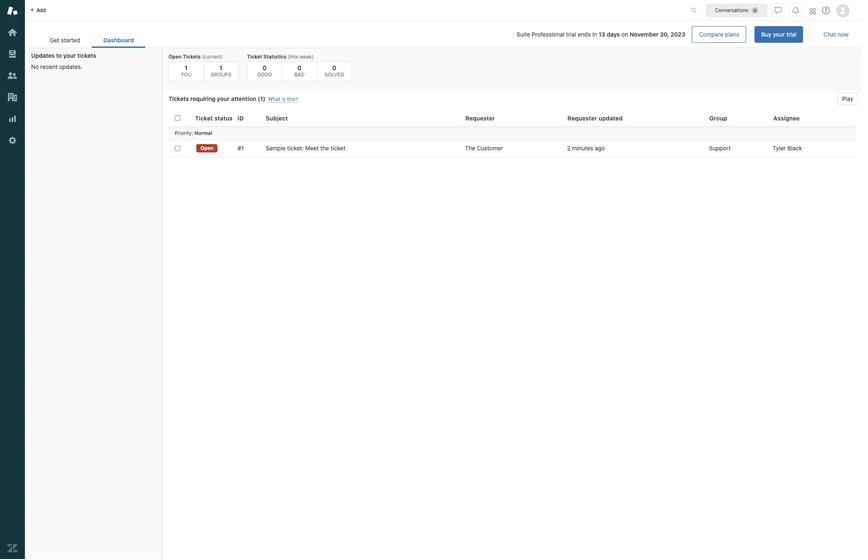 Task type: vqa. For each thing, say whether or not it's contained in the screenshot.
section containing Suite Professional trial ends in
yes



Task type: describe. For each thing, give the bounding box(es) containing it.
0 good
[[257, 64, 272, 78]]

chat
[[824, 31, 837, 38]]

requester for requester updated
[[568, 115, 598, 122]]

#1
[[238, 145, 244, 152]]

ends
[[578, 31, 591, 38]]

your for updates to your tickets
[[63, 52, 76, 59]]

0 solved
[[325, 64, 344, 78]]

suite professional trial ends in 13 days on november 30, 2023
[[517, 31, 686, 38]]

is
[[282, 96, 286, 102]]

tickets requiring your attention ( 1 ) what is this?
[[169, 95, 298, 102]]

good
[[257, 71, 272, 78]]

dashboard
[[103, 37, 134, 44]]

support
[[710, 145, 731, 152]]

open tickets (current)
[[169, 54, 223, 60]]

bad
[[295, 71, 305, 78]]

updates
[[31, 52, 55, 59]]

solved
[[325, 71, 344, 78]]

)
[[263, 95, 265, 102]]

on
[[622, 31, 629, 38]]

ticket for ticket statistics (this week)
[[247, 54, 262, 60]]

tab list containing get started
[[38, 32, 146, 48]]

meet
[[305, 145, 319, 152]]

buy your trial button
[[755, 26, 804, 43]]

updated
[[599, 115, 623, 122]]

started
[[61, 37, 80, 44]]

updates.
[[59, 63, 82, 70]]

open for open
[[201, 145, 214, 151]]

trial for professional
[[567, 31, 577, 38]]

days
[[607, 31, 620, 38]]

assignee
[[774, 115, 800, 122]]

tyler black
[[773, 145, 803, 152]]

now
[[838, 31, 849, 38]]

ticket:
[[287, 145, 304, 152]]

organizations image
[[7, 92, 18, 103]]

get started tab
[[38, 32, 92, 48]]

section containing suite professional trial ends in
[[152, 26, 804, 43]]

ago
[[595, 145, 605, 152]]

0 for 0 solved
[[333, 64, 337, 71]]

reporting image
[[7, 113, 18, 124]]

chat now button
[[818, 26, 856, 43]]

play button
[[838, 93, 859, 105]]

recent
[[40, 63, 58, 70]]

november
[[630, 31, 659, 38]]

the customer
[[465, 145, 503, 152]]

buy
[[762, 31, 772, 38]]

chat now
[[824, 31, 849, 38]]

ticket for ticket status
[[195, 115, 213, 122]]

minutes
[[573, 145, 594, 152]]

conversations button
[[707, 4, 768, 17]]

tickets
[[77, 52, 96, 59]]

compare plans button
[[692, 26, 747, 43]]

2 minutes ago
[[568, 145, 605, 152]]

customers image
[[7, 70, 18, 81]]

buy your trial
[[762, 31, 797, 38]]

updates to your tickets no recent updates.
[[31, 52, 96, 70]]

this?
[[287, 96, 298, 102]]

button displays agent's chat status as invisible. image
[[776, 7, 782, 14]]

get started
[[50, 37, 80, 44]]

get
[[50, 37, 59, 44]]

2
[[568, 145, 571, 152]]

sample
[[266, 145, 286, 152]]

week)
[[300, 54, 314, 60]]

1 vertical spatial tickets
[[169, 95, 189, 102]]

compare plans
[[700, 31, 740, 38]]

13
[[599, 31, 606, 38]]

(
[[258, 95, 260, 102]]

your inside button
[[774, 31, 786, 38]]

group
[[710, 115, 728, 122]]

trial for your
[[787, 31, 797, 38]]

get help image
[[823, 7, 830, 14]]

add button
[[25, 0, 51, 20]]

ticket statistics (this week)
[[247, 54, 314, 60]]

sample ticket: meet the ticket link
[[266, 145, 346, 152]]



Task type: locate. For each thing, give the bounding box(es) containing it.
1 trial from the left
[[567, 31, 577, 38]]

to
[[56, 52, 62, 59]]

requester up the customer
[[466, 115, 495, 122]]

None checkbox
[[175, 146, 180, 151]]

sample ticket: meet the ticket
[[266, 145, 346, 152]]

1 horizontal spatial open
[[201, 145, 214, 151]]

conversations
[[716, 7, 749, 13]]

ticket up normal
[[195, 115, 213, 122]]

0 down (this
[[298, 64, 302, 71]]

1 horizontal spatial your
[[217, 95, 230, 102]]

1 0 from the left
[[263, 64, 267, 71]]

tickets
[[183, 54, 201, 60], [169, 95, 189, 102]]

ticket
[[247, 54, 262, 60], [195, 115, 213, 122]]

tyler
[[773, 145, 787, 152]]

1 down (current)
[[220, 64, 223, 71]]

0 vertical spatial ticket
[[247, 54, 262, 60]]

open inside grid
[[201, 145, 214, 151]]

zendesk support image
[[7, 5, 18, 16]]

November 30, 2023 text field
[[630, 31, 686, 38]]

statistics
[[264, 54, 287, 60]]

2 trial from the left
[[787, 31, 797, 38]]

black
[[788, 145, 803, 152]]

2 0 from the left
[[298, 64, 302, 71]]

1 inside 1 you
[[185, 64, 188, 71]]

2 vertical spatial your
[[217, 95, 230, 102]]

2 horizontal spatial your
[[774, 31, 786, 38]]

1 for 1 you
[[185, 64, 188, 71]]

0 horizontal spatial ticket
[[195, 115, 213, 122]]

play
[[843, 95, 854, 102]]

1 for 1 groups
[[220, 64, 223, 71]]

2 horizontal spatial 1
[[260, 95, 263, 102]]

0 horizontal spatial open
[[169, 54, 182, 60]]

0 vertical spatial tickets
[[183, 54, 201, 60]]

1 horizontal spatial ticket
[[247, 54, 262, 60]]

open
[[169, 54, 182, 60], [201, 145, 214, 151]]

main element
[[0, 0, 25, 559]]

open down normal
[[201, 145, 214, 151]]

ticket
[[331, 145, 346, 152]]

30,
[[661, 31, 670, 38]]

compare
[[700, 31, 724, 38]]

open for open tickets (current)
[[169, 54, 182, 60]]

1 horizontal spatial 0
[[298, 64, 302, 71]]

0 bad
[[295, 64, 305, 78]]

3 0 from the left
[[333, 64, 337, 71]]

admin image
[[7, 135, 18, 146]]

requester left updated
[[568, 115, 598, 122]]

0 horizontal spatial trial
[[567, 31, 577, 38]]

requester for requester
[[466, 115, 495, 122]]

tickets up select all tickets option
[[169, 95, 189, 102]]

0 vertical spatial your
[[774, 31, 786, 38]]

your
[[774, 31, 786, 38], [63, 52, 76, 59], [217, 95, 230, 102]]

0 for 0 good
[[263, 64, 267, 71]]

1 groups
[[211, 64, 232, 78]]

the
[[465, 145, 476, 152]]

groups
[[211, 71, 232, 78]]

0 horizontal spatial your
[[63, 52, 76, 59]]

none checkbox inside grid
[[175, 146, 180, 151]]

tab list
[[38, 32, 146, 48]]

ticket status
[[195, 115, 233, 122]]

Select All Tickets checkbox
[[175, 116, 180, 121]]

customer
[[477, 145, 503, 152]]

0 for 0 bad
[[298, 64, 302, 71]]

trial left ends
[[567, 31, 577, 38]]

open up 1 you
[[169, 54, 182, 60]]

professional
[[532, 31, 565, 38]]

zendesk image
[[7, 543, 18, 554]]

your right to
[[63, 52, 76, 59]]

0 down the statistics
[[263, 64, 267, 71]]

attention
[[231, 95, 257, 102]]

grid
[[162, 110, 863, 559]]

1 vertical spatial ticket
[[195, 115, 213, 122]]

notifications image
[[793, 7, 800, 14]]

grid containing ticket status
[[162, 110, 863, 559]]

1 vertical spatial open
[[201, 145, 214, 151]]

plans
[[726, 31, 740, 38]]

get started image
[[7, 27, 18, 38]]

trial
[[567, 31, 577, 38], [787, 31, 797, 38]]

1
[[185, 64, 188, 71], [220, 64, 223, 71], [260, 95, 263, 102]]

requiring
[[190, 95, 216, 102]]

normal
[[195, 130, 212, 136]]

1 requester from the left
[[466, 115, 495, 122]]

priority
[[175, 130, 192, 136]]

your inside the updates to your tickets no recent updates.
[[63, 52, 76, 59]]

suite
[[517, 31, 531, 38]]

add
[[37, 7, 46, 13]]

section
[[152, 26, 804, 43]]

your for tickets requiring your attention
[[217, 95, 230, 102]]

0 horizontal spatial 0
[[263, 64, 267, 71]]

0 horizontal spatial requester
[[466, 115, 495, 122]]

2023
[[671, 31, 686, 38]]

1 horizontal spatial 1
[[220, 64, 223, 71]]

0 inside 0 solved
[[333, 64, 337, 71]]

status
[[215, 115, 233, 122]]

1 horizontal spatial trial
[[787, 31, 797, 38]]

you
[[181, 71, 192, 78]]

1 horizontal spatial requester
[[568, 115, 598, 122]]

0 right 0 bad
[[333, 64, 337, 71]]

:
[[192, 130, 193, 136]]

1 inside 1 groups
[[220, 64, 223, 71]]

ticket up '0 good'
[[247, 54, 262, 60]]

(current)
[[202, 54, 223, 60]]

views image
[[7, 49, 18, 59]]

your up status at left
[[217, 95, 230, 102]]

requester
[[466, 115, 495, 122], [568, 115, 598, 122]]

1 left what
[[260, 95, 263, 102]]

0
[[263, 64, 267, 71], [298, 64, 302, 71], [333, 64, 337, 71]]

id
[[238, 115, 244, 122]]

0 inside 0 bad
[[298, 64, 302, 71]]

priority : normal
[[175, 130, 212, 136]]

0 horizontal spatial 1
[[185, 64, 188, 71]]

trial inside button
[[787, 31, 797, 38]]

your right buy
[[774, 31, 786, 38]]

zendesk products image
[[810, 8, 816, 14]]

the
[[321, 145, 329, 152]]

tickets up 1 you
[[183, 54, 201, 60]]

no
[[31, 63, 39, 70]]

what
[[268, 96, 281, 102]]

in
[[593, 31, 598, 38]]

(this
[[288, 54, 299, 60]]

1 vertical spatial your
[[63, 52, 76, 59]]

1 you
[[181, 64, 192, 78]]

2 horizontal spatial 0
[[333, 64, 337, 71]]

1 down open tickets (current)
[[185, 64, 188, 71]]

2 requester from the left
[[568, 115, 598, 122]]

trial down 'notifications' icon
[[787, 31, 797, 38]]

requester updated
[[568, 115, 623, 122]]

subject
[[266, 115, 288, 122]]

0 inside '0 good'
[[263, 64, 267, 71]]

0 vertical spatial open
[[169, 54, 182, 60]]



